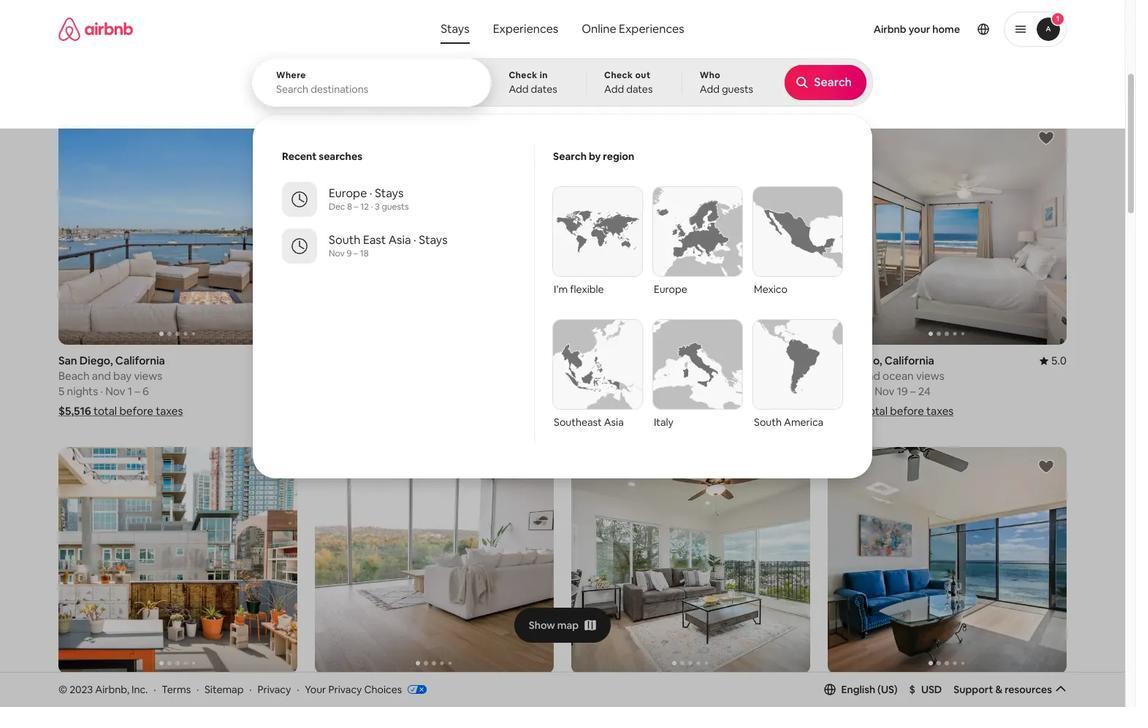 Task type: locate. For each thing, give the bounding box(es) containing it.
before down golf at top left
[[376, 75, 410, 89]]

terms · sitemap · privacy ·
[[162, 683, 299, 696]]

flexible
[[570, 283, 604, 296]]

5 inside 5 nights · $2,322 total before taxes
[[828, 55, 834, 69]]

nights down garden
[[323, 55, 355, 69]]

1 horizontal spatial add
[[604, 83, 624, 96]]

1 horizontal spatial asia
[[604, 416, 624, 429]]

2 dates from the left
[[627, 83, 653, 96]]

1 horizontal spatial experiences
[[619, 21, 685, 37]]

search by region
[[553, 150, 635, 163]]

5 up $8,527
[[572, 55, 578, 69]]

privacy right your
[[328, 683, 362, 696]]

italy
[[654, 416, 674, 429]]

terms
[[162, 683, 191, 696]]

guests right pools
[[722, 83, 754, 96]]

recent searches group
[[265, 144, 534, 270]]

1 horizontal spatial dates
[[627, 83, 653, 96]]

dates for check out add dates
[[627, 83, 653, 96]]

check left the out in the top right of the page
[[604, 69, 633, 81]]

taxes inside the san diego, california beach and bay views 5 nights · nov 1 – 6 $5,516 total before taxes
[[156, 404, 183, 418]]

california inside the san diego, california mountain views 5 nights · nov 5 – 10 $1,911 total before taxes
[[628, 354, 678, 368]]

guests inside "europe · stays dec 8 – 12 · 3 guests"
[[382, 201, 409, 213]]

europe for europe · stays dec 8 – 12 · 3 guests
[[329, 186, 367, 201]]

19
[[897, 385, 908, 399]]

1 horizontal spatial check
[[604, 69, 633, 81]]

$8,527
[[572, 75, 606, 89]]

0 horizontal spatial check
[[509, 69, 538, 81]]

1 inside the 5 nights · nov 1 – 6 $8,527 total before taxes
[[641, 55, 645, 69]]

10
[[657, 385, 668, 399]]

asia
[[389, 232, 411, 248], [604, 416, 624, 429]]

&
[[996, 683, 1003, 696]]

1 horizontal spatial 6
[[399, 55, 405, 69]]

views inside san diego, california beach and ocean views
[[916, 369, 945, 383]]

2 horizontal spatial add
[[700, 83, 720, 96]]

diego, inside the san diego, california mountain views 5 nights · nov 5 – 10 $1,911 total before taxes
[[593, 354, 626, 368]]

add for check out add dates
[[604, 83, 624, 96]]

experiences up in
[[493, 21, 559, 37]]

and left bay
[[92, 369, 111, 383]]

1 inside dropdown button
[[1057, 14, 1060, 23]]

dec
[[329, 201, 345, 213]]

1 privacy from the left
[[258, 683, 291, 696]]

stays left experiences button at the top of the page
[[441, 21, 470, 37]]

taxes inside garden and golf views 5 nights · nov 1 – 6 $1,970 total before taxes
[[412, 75, 440, 89]]

nights up $8,527
[[580, 55, 611, 69]]

san diego, california beach and bay views 5 nights · nov 1 – 6 $5,516 total before taxes
[[58, 354, 183, 418]]

1 check from the left
[[509, 69, 538, 81]]

who add guests
[[700, 69, 754, 96]]

beach left mountain
[[58, 40, 90, 54]]

0 vertical spatial europe
[[329, 186, 367, 201]]

before down nov 19 – 24
[[890, 404, 924, 418]]

and left mountain
[[92, 40, 111, 54]]

guests right "3" on the left top of the page
[[382, 201, 409, 213]]

dates inside check out add dates
[[627, 83, 653, 96]]

east
[[363, 232, 386, 248]]

nights inside the 5 nights · nov 1 – 6 $8,527 total before taxes
[[580, 55, 611, 69]]

total up lake
[[608, 75, 632, 89]]

usd
[[922, 683, 942, 696]]

total
[[350, 75, 374, 89], [608, 75, 632, 89], [865, 75, 888, 89], [94, 404, 117, 418], [604, 404, 627, 418], [865, 404, 888, 418]]

amazing pools
[[648, 94, 709, 105]]

1 add from the left
[[509, 83, 529, 96]]

bonita,
[[315, 683, 351, 697]]

and inside the san diego, california beach and bay views 5 nights · nov 1 – 6 $5,516 total before taxes
[[92, 369, 111, 383]]

total up homes
[[350, 75, 374, 89]]

total right $5,516
[[94, 404, 117, 418]]

beach inside the san diego, california beach and bay views 5 nights · nov 1 – 6 $5,516 total before taxes
[[58, 369, 90, 383]]

by
[[589, 150, 601, 163]]

5 up the $1,911
[[572, 385, 578, 399]]

total inside garden and golf views 5 nights · nov 1 – 6 $1,970 total before taxes
[[350, 75, 374, 89]]

nights inside garden and golf views 5 nights · nov 1 – 6 $1,970 total before taxes
[[323, 55, 355, 69]]

check inside check out add dates
[[604, 69, 633, 81]]

add inside check in add dates
[[509, 83, 529, 96]]

before down 10
[[630, 404, 664, 418]]

0 vertical spatial south
[[329, 232, 361, 248]]

nov
[[362, 55, 382, 69], [618, 55, 638, 69], [329, 248, 345, 259], [105, 385, 125, 399], [618, 385, 638, 399], [875, 385, 895, 399]]

before inside the san diego, california beach and bay views 5 nights · nov 1 – 6 $5,516 total before taxes
[[119, 404, 153, 418]]

1 down golf at top left
[[384, 55, 389, 69]]

0 horizontal spatial privacy
[[258, 683, 291, 696]]

total right $2,322
[[865, 75, 888, 89]]

san inside san diego, california beach and mountain views
[[58, 25, 77, 38]]

add for check in add dates
[[509, 83, 529, 96]]

nights up $2,579
[[837, 385, 868, 399]]

0 horizontal spatial south
[[329, 232, 361, 248]]

and inside san diego, california beach and ocean views
[[862, 369, 881, 383]]

asia right the east
[[389, 232, 411, 248]]

beach for san diego, california beach and ocean views
[[828, 369, 859, 383]]

18
[[360, 248, 369, 259]]

your privacy choices
[[305, 683, 402, 696]]

total right $2,579
[[865, 404, 888, 418]]

san diego, california mountain views 5 nights · nov 5 – 10 $1,911 total before taxes
[[572, 354, 693, 418]]

diego, inside the san diego, california beach and bay views 5 nights · nov 1 – 6 $5,516 total before taxes
[[80, 354, 113, 368]]

1 horizontal spatial europe
[[654, 283, 688, 296]]

beach up the '5 nights'
[[828, 369, 859, 383]]

recent searches
[[282, 150, 363, 163]]

dates
[[531, 83, 557, 96], [627, 83, 653, 96]]

before down bay
[[119, 404, 153, 418]]

views for san diego, california beach and bay views 5 nights · nov 1 – 6 $5,516 total before taxes
[[134, 369, 162, 383]]

california inside the san diego, california beach and bay views 5 nights · nov 1 – 6 $5,516 total before taxes
[[115, 354, 165, 368]]

nights up $5,516
[[67, 385, 98, 399]]

nov inside the 5 nights · nov 1 – 6 $8,527 total before taxes
[[618, 55, 638, 69]]

south left america
[[754, 416, 782, 429]]

nov down golf at top left
[[362, 55, 382, 69]]

south left the east
[[329, 232, 361, 248]]

san inside the san diego, california mountain views 5 nights · nov 5 – 10 $1,911 total before taxes
[[572, 354, 590, 368]]

nov up the out in the top right of the page
[[618, 55, 638, 69]]

search
[[553, 150, 587, 163]]

ocean
[[883, 369, 914, 383]]

2 vertical spatial stays
[[419, 232, 448, 248]]

privacy left your
[[258, 683, 291, 696]]

1 up 4.89
[[1057, 14, 1060, 23]]

and for san diego, california beach and ocean views
[[862, 369, 881, 383]]

bay
[[113, 369, 132, 383]]

5 up $2,322
[[828, 55, 834, 69]]

views
[[164, 40, 192, 54], [399, 40, 427, 54], [134, 369, 162, 383], [621, 369, 649, 383], [916, 369, 945, 383]]

stays
[[441, 21, 470, 37], [375, 186, 404, 201], [419, 232, 448, 248]]

6
[[399, 55, 405, 69], [656, 55, 662, 69], [143, 385, 149, 399]]

1 horizontal spatial guests
[[722, 83, 754, 96]]

5 down garden
[[315, 55, 321, 69]]

0 horizontal spatial 6
[[143, 385, 149, 399]]

tiny homes
[[321, 94, 368, 105]]

beach inside san diego, california beach and ocean views
[[828, 369, 859, 383]]

nov down bay
[[105, 385, 125, 399]]

·
[[357, 55, 360, 69], [613, 55, 616, 69], [870, 55, 873, 69], [370, 186, 372, 201], [371, 201, 373, 213], [414, 232, 416, 248], [100, 385, 103, 399], [613, 385, 616, 399], [154, 683, 156, 696], [197, 683, 199, 696], [249, 683, 252, 696], [297, 683, 299, 696]]

dates inside check in add dates
[[531, 83, 557, 96]]

europe · stays dec 8 – 12 · 3 guests
[[329, 186, 409, 213]]

airbnb
[[874, 23, 907, 36]]

$1,970
[[315, 75, 348, 89]]

skiing
[[528, 94, 552, 105]]

taxes
[[412, 75, 440, 89], [670, 75, 698, 89], [927, 75, 954, 89], [156, 404, 183, 418], [666, 404, 693, 418], [927, 404, 954, 418]]

· inside the san diego, california mountain views 5 nights · nov 5 – 10 $1,911 total before taxes
[[613, 385, 616, 399]]

beach up $5,516
[[58, 369, 90, 383]]

0 horizontal spatial asia
[[389, 232, 411, 248]]

trending
[[735, 94, 772, 105]]

san diego, california beach and mountain views
[[58, 25, 192, 54]]

nights up $2,322
[[837, 55, 868, 69]]

6 inside garden and golf views 5 nights · nov 1 – 6 $1,970 total before taxes
[[399, 55, 405, 69]]

5 up $5,516
[[58, 385, 65, 399]]

america
[[784, 416, 824, 429]]

privacy
[[258, 683, 291, 696], [328, 683, 362, 696]]

check for check out add dates
[[604, 69, 633, 81]]

1 up the out in the top right of the page
[[641, 55, 645, 69]]

experiences inside button
[[493, 21, 559, 37]]

5.0 out of 5 average rating image
[[1040, 354, 1067, 368]]

garden and golf views 5 nights · nov 1 – 6 $1,970 total before taxes
[[315, 40, 440, 89]]

3 add from the left
[[700, 83, 720, 96]]

add inside check out add dates
[[604, 83, 624, 96]]

0 vertical spatial guests
[[722, 83, 754, 96]]

1 vertical spatial south
[[754, 416, 782, 429]]

5 inside garden and golf views 5 nights · nov 1 – 6 $1,970 total before taxes
[[315, 55, 321, 69]]

2 add from the left
[[604, 83, 624, 96]]

beach for san diego, california beach and bay views 5 nights · nov 1 – 6 $5,516 total before taxes
[[58, 369, 90, 383]]

5 inside the san diego, california beach and bay views 5 nights · nov 1 – 6 $5,516 total before taxes
[[58, 385, 65, 399]]

2 horizontal spatial 6
[[656, 55, 662, 69]]

stays right the east
[[419, 232, 448, 248]]

24
[[919, 385, 931, 399]]

guests
[[722, 83, 754, 96], [382, 201, 409, 213]]

nov left '9'
[[329, 248, 345, 259]]

check left in
[[509, 69, 538, 81]]

before down airbnb your home "link"
[[891, 75, 925, 89]]

4.99 out of 5 average rating image
[[520, 25, 554, 38]]

south for east
[[329, 232, 361, 248]]

support & resources button
[[954, 683, 1067, 696]]

nights inside the san diego, california mountain views 5 nights · nov 5 – 10 $1,911 total before taxes
[[580, 385, 611, 399]]

– inside the san diego, california beach and bay views 5 nights · nov 1 – 6 $5,516 total before taxes
[[135, 385, 140, 399]]

1 vertical spatial guests
[[382, 201, 409, 213]]

1 horizontal spatial south
[[754, 416, 782, 429]]

dates down the out in the top right of the page
[[627, 83, 653, 96]]

views inside san diego, california beach and mountain views
[[164, 40, 192, 54]]

– inside the 5 nights · nov 1 – 6 $8,527 total before taxes
[[648, 55, 653, 69]]

· inside 5 nights · $2,322 total before taxes
[[870, 55, 873, 69]]

$
[[910, 683, 916, 696]]

0 horizontal spatial add
[[509, 83, 529, 96]]

None search field
[[252, 0, 873, 479]]

2 check from the left
[[604, 69, 633, 81]]

beach left check in add dates
[[463, 94, 488, 105]]

beach inside san diego, california beach and mountain views
[[58, 40, 90, 54]]

0 horizontal spatial dates
[[531, 83, 557, 96]]

english
[[842, 683, 876, 696]]

stays right 12
[[375, 186, 404, 201]]

check inside check in add dates
[[509, 69, 538, 81]]

(us)
[[878, 683, 898, 696]]

– inside garden and golf views 5 nights · nov 1 – 6 $1,970 total before taxes
[[391, 55, 397, 69]]

dates down in
[[531, 83, 557, 96]]

your
[[909, 23, 931, 36]]

europe
[[329, 186, 367, 201], [654, 283, 688, 296]]

views inside the san diego, california beach and bay views 5 nights · nov 1 – 6 $5,516 total before taxes
[[134, 369, 162, 383]]

total inside the san diego, california beach and bay views 5 nights · nov 1 – 6 $5,516 total before taxes
[[94, 404, 117, 418]]

0 vertical spatial stays
[[441, 21, 470, 37]]

add
[[509, 83, 529, 96], [604, 83, 624, 96], [700, 83, 720, 96]]

1 down bay
[[128, 385, 132, 399]]

san diego, california beach and ocean views
[[828, 354, 945, 383]]

homes
[[340, 94, 368, 105]]

beach inside group
[[463, 94, 488, 105]]

4.94 out of 5 average rating image
[[777, 354, 811, 368]]

south
[[329, 232, 361, 248], [754, 416, 782, 429]]

–
[[391, 55, 397, 69], [648, 55, 653, 69], [354, 201, 359, 213], [354, 248, 358, 259], [135, 385, 140, 399], [649, 385, 655, 399], [911, 385, 916, 399]]

group
[[58, 58, 816, 115], [58, 118, 297, 345], [315, 118, 554, 345], [572, 118, 811, 345], [828, 118, 1067, 345], [58, 448, 297, 675], [315, 448, 554, 675], [572, 448, 811, 675], [828, 448, 1067, 675]]

san
[[58, 25, 77, 38], [572, 25, 590, 38], [828, 25, 847, 38], [58, 354, 77, 368], [572, 354, 590, 368], [828, 354, 847, 368], [58, 683, 77, 697], [828, 683, 847, 697]]

0 horizontal spatial europe
[[329, 186, 367, 201]]

before up amazing
[[634, 75, 668, 89]]

0 vertical spatial asia
[[389, 232, 411, 248]]

lake
[[595, 94, 614, 105]]

and left golf at top left
[[355, 40, 374, 54]]

experiences up the 5 nights · nov 1 – 6 $8,527 total before taxes
[[619, 21, 685, 37]]

2 privacy from the left
[[328, 683, 362, 696]]

diego, inside san diego, california beach and ocean views
[[849, 354, 883, 368]]

1 horizontal spatial privacy
[[328, 683, 362, 696]]

0 horizontal spatial guests
[[382, 201, 409, 213]]

support
[[954, 683, 994, 696]]

taxes inside 5 nights · $2,322 total before taxes
[[927, 75, 954, 89]]

nov left the 19
[[875, 385, 895, 399]]

europe inside "europe · stays dec 8 – 12 · 3 guests"
[[329, 186, 367, 201]]

1 dates from the left
[[531, 83, 557, 96]]

privacy link
[[258, 683, 291, 696]]

5 nights · $2,322 total before taxes
[[828, 55, 954, 89]]

california inside san diego, california beach and mountain views
[[115, 25, 165, 38]]

2 experiences from the left
[[619, 21, 685, 37]]

garden
[[315, 40, 353, 54]]

before inside garden and golf views 5 nights · nov 1 – 6 $1,970 total before taxes
[[376, 75, 410, 89]]

1 experiences from the left
[[493, 21, 559, 37]]

$2,322
[[828, 75, 862, 89]]

0 horizontal spatial add to wishlist: san diego, california image
[[781, 458, 799, 476]]

inc.
[[132, 683, 148, 696]]

nov inside the san diego, california beach and bay views 5 nights · nov 1 – 6 $5,516 total before taxes
[[105, 385, 125, 399]]

map
[[558, 619, 579, 632]]

1 vertical spatial europe
[[654, 283, 688, 296]]

and left the ocean
[[862, 369, 881, 383]]

add to wishlist: san diego, california image
[[781, 458, 799, 476], [1038, 458, 1055, 476]]

none search field containing stays
[[252, 0, 873, 479]]

nov left 10
[[618, 385, 638, 399]]

0 horizontal spatial experiences
[[493, 21, 559, 37]]

nights down mountain
[[580, 385, 611, 399]]

asia right the $1,911
[[604, 416, 624, 429]]

privacy inside 'link'
[[328, 683, 362, 696]]

profile element
[[709, 0, 1067, 58]]

where
[[276, 69, 306, 81]]

nights inside 5 nights · $2,322 total before taxes
[[837, 55, 868, 69]]

south inside south east asia · stays nov 9 – 18
[[329, 232, 361, 248]]

golf
[[377, 40, 396, 54]]

and inside san diego, california beach and mountain views
[[92, 40, 111, 54]]

6 inside the 5 nights · nov 1 – 6 $8,527 total before taxes
[[656, 55, 662, 69]]

1 horizontal spatial add to wishlist: san diego, california image
[[1038, 458, 1055, 476]]

nov inside south east asia · stays nov 9 – 18
[[329, 248, 345, 259]]

1 vertical spatial asia
[[604, 416, 624, 429]]

1 vertical spatial stays
[[375, 186, 404, 201]]

total right the $1,911
[[604, 404, 627, 418]]

home
[[933, 23, 960, 36]]



Task type: describe. For each thing, give the bounding box(es) containing it.
in
[[540, 69, 548, 81]]

4.9 out of 5 average rating image
[[1040, 683, 1067, 697]]

add inside "who add guests"
[[700, 83, 720, 96]]

nov inside the san diego, california mountain views 5 nights · nov 5 – 10 $1,911 total before taxes
[[618, 385, 638, 399]]

check in add dates
[[509, 69, 557, 96]]

5.0
[[1052, 354, 1067, 368]]

pools
[[687, 94, 709, 105]]

stays inside "europe · stays dec 8 – 12 · 3 guests"
[[375, 186, 404, 201]]

out
[[635, 69, 651, 81]]

diego, inside san diego, california beach and mountain views
[[80, 25, 113, 38]]

nov 19 – 24
[[875, 385, 931, 399]]

amazing
[[648, 94, 685, 105]]

8
[[347, 201, 352, 213]]

9
[[347, 248, 352, 259]]

show map
[[529, 619, 579, 632]]

mountain
[[572, 369, 619, 383]]

stays inside the 'stays' button
[[441, 21, 470, 37]]

california inside san diego, california beach and ocean views
[[885, 354, 935, 368]]

5 inside the 5 nights · nov 1 – 6 $8,527 total before taxes
[[572, 55, 578, 69]]

nov inside garden and golf views 5 nights · nov 1 – 6 $1,970 total before taxes
[[362, 55, 382, 69]]

guests inside "who add guests"
[[722, 83, 754, 96]]

views for san diego, california beach and ocean views
[[916, 369, 945, 383]]

english (us)
[[842, 683, 898, 696]]

south for america
[[754, 416, 782, 429]]

searches
[[319, 150, 363, 163]]

san inside the san diego, california beach and bay views 5 nights · nov 1 – 6 $5,516 total before taxes
[[58, 354, 77, 368]]

5 up $2,579
[[828, 385, 834, 399]]

$5,516
[[58, 404, 91, 418]]

before inside the san diego, california mountain views 5 nights · nov 5 – 10 $1,911 total before taxes
[[630, 404, 664, 418]]

support & resources
[[954, 683, 1052, 696]]

$ usd
[[910, 683, 942, 696]]

airbnb,
[[95, 683, 129, 696]]

your
[[305, 683, 326, 696]]

1 inside garden and golf views 5 nights · nov 1 – 6 $1,970 total before taxes
[[384, 55, 389, 69]]

stays button
[[429, 15, 481, 44]]

region
[[603, 150, 635, 163]]

1 button
[[1004, 12, 1067, 47]]

add to wishlist: spring valley, california image
[[525, 129, 542, 147]]

5 left 10
[[641, 385, 647, 399]]

online
[[582, 21, 617, 37]]

recent
[[282, 150, 317, 163]]

and for san diego, california beach and mountain views
[[92, 40, 111, 54]]

terms link
[[162, 683, 191, 696]]

and inside garden and golf views 5 nights · nov 1 – 6 $1,970 total before taxes
[[355, 40, 374, 54]]

stays tab panel
[[252, 58, 873, 479]]

4.98 out of 5 average rating image
[[520, 354, 554, 368]]

check out add dates
[[604, 69, 653, 96]]

airbnb your home
[[874, 23, 960, 36]]

south america
[[754, 416, 824, 429]]

airbnb your home link
[[865, 14, 969, 45]]

2023
[[70, 683, 93, 696]]

nights inside the san diego, california beach and bay views 5 nights · nov 1 – 6 $5,516 total before taxes
[[67, 385, 98, 399]]

· inside the san diego, california beach and bay views 5 nights · nov 1 – 6 $5,516 total before taxes
[[100, 385, 103, 399]]

stays inside south east asia · stays nov 9 – 18
[[419, 232, 448, 248]]

4.89
[[1045, 25, 1067, 38]]

© 2023 airbnb, inc. ·
[[58, 683, 156, 696]]

4.99
[[532, 25, 554, 38]]

$2,579 total before taxes
[[828, 404, 954, 418]]

what can we help you find? tab list
[[429, 15, 570, 44]]

group containing cabins
[[58, 58, 816, 115]]

2 add to wishlist: san diego, california image from the left
[[1038, 458, 1055, 476]]

i'm
[[554, 283, 568, 296]]

mountain
[[113, 40, 161, 54]]

6 inside the san diego, california beach and bay views 5 nights · nov 1 – 6 $5,516 total before taxes
[[143, 385, 149, 399]]

sitemap link
[[205, 683, 244, 696]]

1 add to wishlist: san diego, california image from the left
[[781, 458, 799, 476]]

san inside san diego, california beach and ocean views
[[828, 354, 847, 368]]

views inside the san diego, california mountain views 5 nights · nov 5 – 10 $1,911 total before taxes
[[621, 369, 649, 383]]

taxes inside the 5 nights · nov 1 – 6 $8,527 total before taxes
[[670, 75, 698, 89]]

total inside the san diego, california mountain views 5 nights · nov 5 – 10 $1,911 total before taxes
[[604, 404, 627, 418]]

4.89 out of 5 average rating image
[[1033, 25, 1067, 38]]

$2,579
[[828, 404, 862, 418]]

· inside the 5 nights · nov 1 – 6 $8,527 total before taxes
[[613, 55, 616, 69]]

asia inside south east asia · stays nov 9 – 18
[[389, 232, 411, 248]]

resources
[[1005, 683, 1052, 696]]

i'm flexible
[[554, 283, 604, 296]]

12
[[360, 201, 369, 213]]

4.96 out of 5 average rating image
[[264, 683, 297, 697]]

show map button
[[514, 608, 611, 643]]

english (us) button
[[824, 683, 898, 696]]

4.96
[[275, 683, 297, 697]]

show
[[529, 619, 555, 632]]

europe for europe
[[654, 283, 688, 296]]

– inside south east asia · stays nov 9 – 18
[[354, 248, 358, 259]]

views inside garden and golf views 5 nights · nov 1 – 6 $1,970 total before taxes
[[399, 40, 427, 54]]

4.98
[[532, 354, 554, 368]]

4.9
[[1052, 683, 1067, 697]]

3
[[375, 201, 380, 213]]

beach for san diego, california beach and mountain views
[[58, 40, 90, 54]]

online experiences
[[582, 21, 685, 37]]

views for san diego, california beach and mountain views
[[164, 40, 192, 54]]

tiny
[[321, 94, 338, 105]]

before inside 5 nights · $2,322 total before taxes
[[891, 75, 925, 89]]

5 nights · nov 1 – 6 $8,527 total before taxes
[[572, 55, 698, 89]]

©
[[58, 683, 67, 696]]

dates for check in add dates
[[531, 83, 557, 96]]

choices
[[364, 683, 402, 696]]

display total before taxes switch
[[1028, 78, 1055, 96]]

who
[[700, 69, 721, 81]]

total inside 5 nights · $2,322 total before taxes
[[865, 75, 888, 89]]

and for san diego, california beach and bay views 5 nights · nov 1 – 6 $5,516 total before taxes
[[92, 369, 111, 383]]

– inside "europe · stays dec 8 – 12 · 3 guests"
[[354, 201, 359, 213]]

4.94
[[788, 354, 811, 368]]

before inside the 5 nights · nov 1 – 6 $8,527 total before taxes
[[634, 75, 668, 89]]

· inside south east asia · stays nov 9 – 18
[[414, 232, 416, 248]]

1 inside the san diego, california beach and bay views 5 nights · nov 1 – 6 $5,516 total before taxes
[[128, 385, 132, 399]]

taxes inside the san diego, california mountain views 5 nights · nov 5 – 10 $1,911 total before taxes
[[666, 404, 693, 418]]

total inside the 5 nights · nov 1 – 6 $8,527 total before taxes
[[608, 75, 632, 89]]

southeast asia
[[554, 416, 624, 429]]

bonita, california
[[315, 683, 403, 697]]

$1,911
[[572, 404, 601, 418]]

your privacy choices link
[[305, 683, 427, 697]]

southeast
[[554, 416, 602, 429]]

– inside the san diego, california mountain views 5 nights · nov 5 – 10 $1,911 total before taxes
[[649, 385, 655, 399]]

Where field
[[276, 83, 467, 96]]

cabins
[[263, 94, 291, 105]]

· inside garden and golf views 5 nights · nov 1 – 6 $1,970 total before taxes
[[357, 55, 360, 69]]

experiences button
[[481, 15, 570, 44]]

sitemap
[[205, 683, 244, 696]]

check for check in add dates
[[509, 69, 538, 81]]

add to wishlist: san diego, california image
[[1038, 129, 1055, 147]]

5 nights
[[828, 385, 868, 399]]



Task type: vqa. For each thing, say whether or not it's contained in the screenshot.
the top Europe
yes



